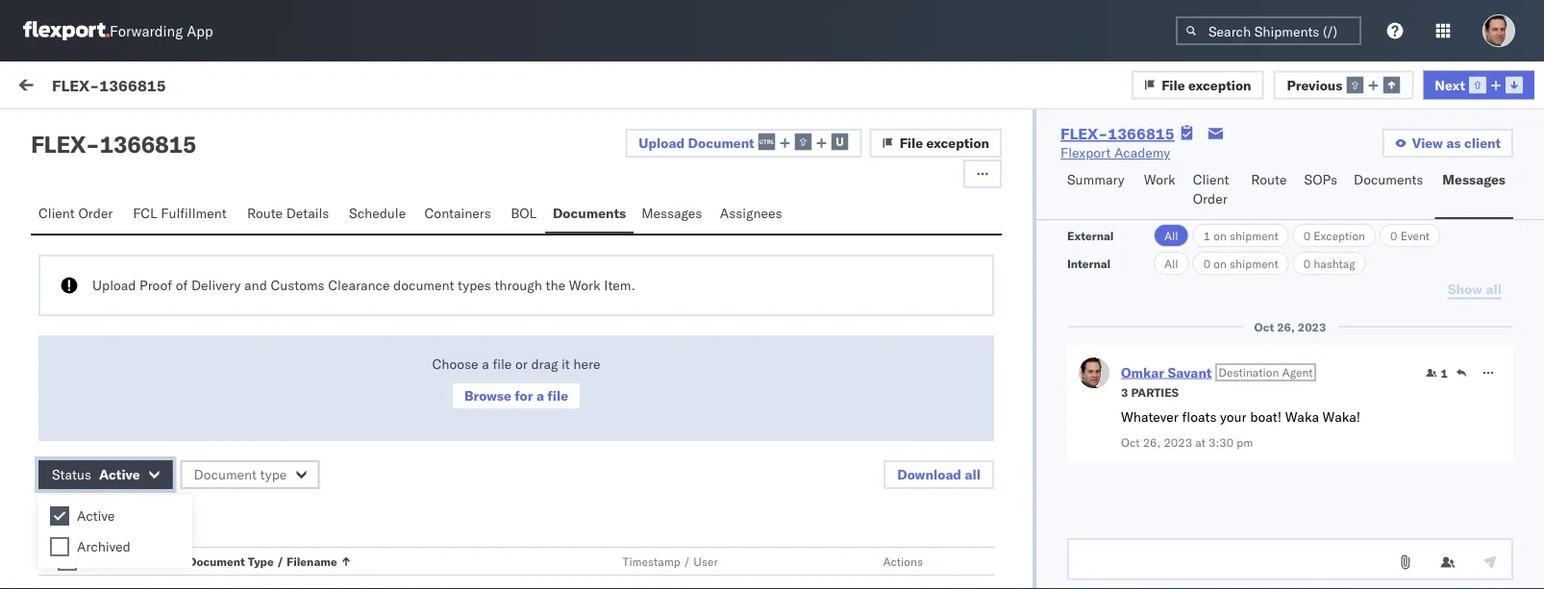 Task type: vqa. For each thing, say whether or not it's contained in the screenshot.
as
yes



Task type: describe. For each thing, give the bounding box(es) containing it.
choose
[[432, 356, 479, 373]]

delivery
[[191, 277, 241, 294]]

work for my
[[55, 74, 105, 101]]

0 vertical spatial work
[[187, 79, 218, 96]]

your inside we are notifying you that your shipment, k & delayed. this often occurs when unloading cargo expected.
[[214, 472, 240, 489]]

parties
[[1131, 385, 1179, 400]]

1 vertical spatial omkar savant button
[[12, 545, 1533, 590]]

1 horizontal spatial messages button
[[1435, 163, 1514, 219]]

choose a file or drag it here
[[432, 356, 601, 373]]

possible.
[[326, 549, 381, 566]]

previous button
[[1274, 70, 1414, 99]]

2271801
[[1244, 233, 1302, 250]]

2023, for 2:45
[[577, 349, 615, 365]]

1 horizontal spatial type
[[290, 241, 321, 258]]

type inside button
[[248, 554, 274, 569]]

1366815 up academy
[[1108, 124, 1175, 143]]

import
[[143, 79, 183, 96]]

sops button
[[1297, 163, 1347, 219]]

shipment for 1 on shipment
[[1230, 228, 1279, 243]]

omkar up status active
[[93, 439, 134, 456]]

a for choose
[[482, 356, 489, 373]]

/ inside document type / filename button
[[277, 554, 284, 569]]

user
[[694, 554, 718, 569]]

internal for internal (0)
[[129, 122, 176, 139]]

upload for upload proof of delivery and customs clearance document types through the work item.
[[92, 277, 136, 294]]

0 vertical spatial the
[[546, 277, 566, 294]]

internal (0) button
[[121, 113, 216, 151]]

previous
[[1287, 76, 1343, 93]]

2 horizontal spatial work
[[1144, 171, 1176, 188]]

that inside "that delivery date."
[[195, 511, 220, 528]]

download all button
[[884, 461, 995, 490]]

0 event
[[1391, 228, 1430, 243]]

exception: unknown customs hold type
[[61, 241, 321, 258]]

1 for 1 on shipment
[[1204, 228, 1211, 243]]

work for related
[[1248, 167, 1273, 181]]

my work
[[19, 74, 105, 101]]

savant up notifying
[[137, 439, 179, 456]]

external for external (0)
[[31, 122, 81, 139]]

document type
[[194, 466, 287, 483]]

file inside button
[[548, 388, 569, 404]]

1 vertical spatial customs
[[271, 277, 325, 294]]

(0) for internal (0)
[[180, 122, 205, 139]]

filename
[[287, 554, 337, 569]]

next button
[[1424, 70, 1535, 99]]

flexport academy
[[1061, 144, 1171, 161]]

messages for leftmost the messages button
[[642, 205, 702, 222]]

all button for 1
[[1154, 224, 1189, 247]]

and inside the appreciate your understanding and will update you with the status of your shipment as soon as possible.
[[356, 530, 379, 547]]

next
[[1435, 76, 1466, 93]]

client
[[1465, 135, 1501, 151]]

savant up warehouse
[[137, 314, 179, 331]]

oct 26, 2023, 2:45 pm pdt
[[527, 349, 699, 365]]

status
[[111, 549, 148, 566]]

timestamp
[[623, 554, 680, 569]]

1 resize handle column header from the left
[[496, 161, 519, 590]]

0 vertical spatial of
[[176, 277, 188, 294]]

2:46
[[618, 233, 647, 250]]

all for 1
[[1165, 228, 1179, 243]]

on for 1
[[1214, 228, 1227, 243]]

forwarding
[[110, 22, 183, 40]]

oct for oct 26, 2023, 2:45 pm pdt
[[527, 349, 549, 365]]

omkar down archived
[[93, 564, 134, 581]]

academy
[[1115, 144, 1171, 161]]

fcl
[[133, 205, 157, 222]]

0 horizontal spatial documents
[[553, 205, 626, 222]]

&
[[321, 472, 329, 489]]

flex- 458574
[[1204, 349, 1294, 365]]

exception: for exception: warehouse devan delay
[[61, 347, 129, 364]]

0 for 0 on shipment
[[1204, 256, 1211, 271]]

view as client
[[1413, 135, 1501, 151]]

pdt for oct 26, 2023, 2:46 pm pdt
[[675, 233, 699, 250]]

flex- up the 0 on shipment
[[1204, 233, 1244, 250]]

oct inside the "whatever floats your boat! waka waka! oct 26, 2023 at 3:30 pm"
[[1121, 435, 1140, 450]]

document for type
[[194, 466, 257, 483]]

shipment,
[[244, 472, 305, 489]]

status active
[[52, 466, 140, 483]]

external for external
[[1068, 228, 1114, 243]]

0 for 0 exception
[[1304, 228, 1311, 243]]

all button for 0
[[1154, 252, 1189, 275]]

flex- right my
[[52, 75, 99, 94]]

2 omkar savant from the top
[[93, 314, 179, 331]]

timestamp / user button
[[619, 550, 845, 569]]

flex- up floats in the bottom right of the page
[[1204, 349, 1244, 365]]

1 horizontal spatial file
[[1162, 76, 1186, 93]]

0 vertical spatial omkar savant button
[[1121, 364, 1212, 381]]

document type / filename button
[[184, 550, 584, 569]]

shipment inside the appreciate your understanding and will update you with the status of your shipment as soon as possible.
[[198, 549, 255, 566]]

26, for oct 26, 2023
[[1277, 320, 1295, 334]]

omkar up 3 parties button
[[1121, 364, 1165, 381]]

browse
[[464, 388, 511, 404]]

exception
[[1314, 228, 1366, 243]]

with
[[58, 549, 84, 566]]

uploaded files ∙ 0
[[38, 510, 155, 527]]

this
[[113, 491, 139, 508]]

oct 26, 2023, 2:46 pm pdt
[[527, 233, 699, 250]]

0 hashtag
[[1304, 256, 1356, 271]]

for
[[515, 388, 533, 404]]

unknown
[[133, 241, 193, 258]]

when
[[222, 491, 255, 508]]

oct for oct 26, 2023
[[1255, 320, 1275, 334]]

pm
[[1237, 435, 1253, 450]]

whatever
[[1121, 409, 1179, 426]]

omkar up unknown
[[93, 208, 134, 225]]

unloading
[[259, 491, 319, 508]]

0 vertical spatial exception
[[1189, 76, 1252, 93]]

devan
[[208, 347, 248, 364]]

assignees
[[720, 205, 782, 222]]

flexport academy link
[[1061, 143, 1171, 163]]

3 parties
[[1121, 385, 1179, 400]]

0 vertical spatial active
[[99, 466, 140, 483]]

order for leftmost client order button
[[78, 205, 113, 222]]

0 vertical spatial file
[[493, 356, 512, 373]]

import work
[[143, 79, 218, 96]]

2 resize handle column header from the left
[[834, 161, 857, 590]]

1 vertical spatial exception
[[927, 135, 990, 151]]

1 for 1
[[1441, 366, 1448, 380]]

document type / filename
[[188, 554, 337, 569]]

destination
[[1219, 365, 1280, 380]]

your inside the "whatever floats your boat! waka waka! oct 26, 2023 at 3:30 pm"
[[1221, 409, 1247, 426]]

related work item/shipment
[[1205, 167, 1355, 181]]

files
[[104, 510, 131, 527]]

uploaded
[[38, 510, 100, 527]]

0 horizontal spatial and
[[244, 277, 267, 294]]

external (0)
[[31, 122, 110, 139]]

delay
[[252, 347, 288, 364]]

exception: for exception: unknown customs hold type
[[61, 241, 129, 258]]

clearance
[[328, 277, 390, 294]]

1 vertical spatial active
[[77, 508, 115, 525]]

bol button
[[503, 196, 545, 234]]

omkar up warehouse
[[93, 314, 134, 331]]

0 vertical spatial documents
[[1354, 171, 1424, 188]]

flex- up the "flexport"
[[1061, 124, 1108, 143]]

document for type
[[188, 554, 245, 569]]

summary button
[[1060, 163, 1137, 219]]

document
[[393, 277, 454, 294]]

26, for oct 26, 2023, 2:46 pm pdt
[[553, 233, 574, 250]]

floats
[[1183, 409, 1217, 426]]

1 horizontal spatial 2023
[[1298, 320, 1327, 334]]

flex- 2271801
[[1204, 233, 1302, 250]]

create a
[[436, 386, 485, 403]]

route details button
[[239, 196, 341, 234]]

containers
[[425, 205, 491, 222]]

browse for a file
[[464, 388, 569, 404]]

3 resize handle column header from the left
[[1172, 161, 1195, 590]]

2:45
[[618, 349, 647, 365]]

458574
[[1244, 349, 1294, 365]]

internal for internal
[[1068, 256, 1111, 271]]



Task type: locate. For each thing, give the bounding box(es) containing it.
1 vertical spatial pdt
[[675, 349, 699, 365]]

expected.
[[58, 511, 117, 528]]

2 pdt from the top
[[675, 349, 699, 365]]

you inside we are notifying you that your shipment, k & delayed. this often occurs when unloading cargo expected.
[[160, 472, 182, 489]]

0 vertical spatial all
[[1165, 228, 1179, 243]]

2 vertical spatial document
[[188, 554, 245, 569]]

1 horizontal spatial file
[[548, 388, 569, 404]]

and
[[244, 277, 267, 294], [356, 530, 379, 547]]

0 horizontal spatial (0)
[[85, 122, 110, 139]]

1 horizontal spatial client order
[[1193, 171, 1230, 207]]

26, right bol button
[[553, 233, 574, 250]]

date.
[[109, 530, 140, 547]]

you up often on the left bottom
[[160, 472, 182, 489]]

external inside button
[[31, 122, 81, 139]]

1 vertical spatial you
[[453, 530, 475, 547]]

0 horizontal spatial customs
[[196, 241, 253, 258]]

item/shipment
[[1276, 167, 1355, 181]]

2023,
[[577, 233, 615, 250], [577, 349, 615, 365]]

as left the soon
[[258, 549, 272, 566]]

0 horizontal spatial 1
[[1204, 228, 1211, 243]]

2023 inside the "whatever floats your boat! waka waka! oct 26, 2023 at 3:30 pm"
[[1164, 435, 1193, 450]]

1 vertical spatial document
[[194, 466, 257, 483]]

1 vertical spatial all button
[[1154, 252, 1189, 275]]

file up flex-1366815 link
[[1162, 76, 1186, 93]]

appreciate your understanding and will update you with the status of your shipment as soon as possible.
[[58, 530, 475, 566]]

hashtag
[[1314, 256, 1356, 271]]

here
[[574, 356, 601, 373]]

2 / from the left
[[683, 554, 691, 569]]

flex-1366815 link
[[1061, 124, 1175, 143]]

proof
[[140, 277, 172, 294]]

1 2023, from the top
[[577, 233, 615, 250]]

import work button
[[135, 62, 226, 113]]

0 vertical spatial internal
[[129, 122, 176, 139]]

omkar savant destination agent
[[1121, 364, 1313, 381]]

0 on shipment
[[1204, 256, 1279, 271]]

exception: left unknown
[[61, 241, 129, 258]]

1 pm from the top
[[651, 233, 671, 250]]

internal (0)
[[129, 122, 205, 139]]

all for 0
[[1165, 256, 1179, 271]]

all left the 0 on shipment
[[1165, 256, 1179, 271]]

that up the appreciate
[[195, 511, 220, 528]]

a right create
[[478, 386, 485, 403]]

shipment for 0 on shipment
[[1230, 256, 1279, 271]]

your down the appreciate
[[168, 549, 194, 566]]

1 exception: from the top
[[61, 241, 129, 258]]

1 horizontal spatial order
[[1193, 190, 1228, 207]]

2 2023, from the top
[[577, 349, 615, 365]]

0 horizontal spatial as
[[258, 549, 272, 566]]

/ left user
[[683, 554, 691, 569]]

1 horizontal spatial flex-1366815
[[1061, 124, 1175, 143]]

0 horizontal spatial upload
[[92, 277, 136, 294]]

1 vertical spatial 2023,
[[577, 349, 615, 365]]

the down delivery
[[87, 549, 107, 566]]

file left the or
[[493, 356, 512, 373]]

0 vertical spatial file exception
[[1162, 76, 1252, 93]]

1 horizontal spatial client order button
[[1186, 163, 1244, 219]]

0 horizontal spatial client order
[[38, 205, 113, 222]]

1 horizontal spatial documents button
[[1347, 163, 1435, 219]]

a right choose
[[482, 356, 489, 373]]

your
[[1221, 409, 1247, 426], [214, 472, 240, 489], [234, 530, 261, 547], [168, 549, 194, 566]]

will
[[383, 530, 403, 547]]

that inside we are notifying you that your shipment, k & delayed. this often occurs when unloading cargo expected.
[[185, 472, 210, 489]]

summary
[[1068, 171, 1125, 188]]

1 inside 1 "button"
[[1441, 366, 1448, 380]]

2 vertical spatial work
[[569, 277, 601, 294]]

the right through at the top left of page
[[546, 277, 566, 294]]

route inside button
[[247, 205, 283, 222]]

upload for upload document
[[639, 134, 685, 151]]

0 vertical spatial exception:
[[61, 241, 129, 258]]

document type button
[[180, 461, 320, 490]]

2 (0) from the left
[[180, 122, 205, 139]]

order
[[1193, 190, 1228, 207], [78, 205, 113, 222]]

pdt
[[675, 233, 699, 250], [675, 349, 699, 365]]

documents
[[1354, 171, 1424, 188], [553, 205, 626, 222]]

client order button up the 1 on shipment
[[1186, 163, 1244, 219]]

a right for
[[537, 388, 544, 404]]

0 horizontal spatial flex-1366815
[[52, 75, 166, 94]]

client order for right client order button
[[1193, 171, 1230, 207]]

flex - 1366815
[[31, 130, 196, 159]]

0 vertical spatial flex-1366815
[[52, 75, 166, 94]]

bol
[[511, 205, 537, 222]]

savant up parties
[[1168, 364, 1212, 381]]

order for right client order button
[[1193, 190, 1228, 207]]

savant
[[137, 208, 179, 225], [137, 314, 179, 331], [1168, 364, 1212, 381], [137, 439, 179, 456], [137, 564, 179, 581]]

Search Shipments (/) text field
[[1176, 16, 1362, 45]]

0 horizontal spatial documents button
[[545, 196, 634, 234]]

0 vertical spatial document
[[688, 134, 755, 151]]

file
[[1162, 76, 1186, 93], [900, 135, 923, 151]]

messages for the right the messages button
[[1443, 171, 1506, 188]]

it
[[562, 356, 570, 373]]

1 omkar savant from the top
[[93, 208, 179, 225]]

shipment up the 0 on shipment
[[1230, 228, 1279, 243]]

client order button
[[1186, 163, 1244, 219], [31, 196, 125, 234]]

the inside the appreciate your understanding and will update you with the status of your shipment as soon as possible.
[[87, 549, 107, 566]]

0 vertical spatial external
[[31, 122, 81, 139]]

0 horizontal spatial work
[[187, 79, 218, 96]]

route up hold
[[247, 205, 283, 222]]

0 for 0 event
[[1391, 228, 1398, 243]]

2023 up agent
[[1298, 320, 1327, 334]]

1 vertical spatial flex-1366815
[[1061, 124, 1175, 143]]

2 vertical spatial shipment
[[198, 549, 255, 566]]

all down work button
[[1165, 228, 1179, 243]]

client for right client order button
[[1193, 171, 1230, 188]]

work right import
[[187, 79, 218, 96]]

are
[[80, 472, 100, 489]]

active
[[99, 466, 140, 483], [77, 508, 115, 525]]

timestamp / user
[[623, 554, 718, 569]]

work
[[187, 79, 218, 96], [1144, 171, 1176, 188], [569, 277, 601, 294]]

your up "pm"
[[1221, 409, 1247, 426]]

1 vertical spatial internal
[[1068, 256, 1111, 271]]

26, up 458574
[[1277, 320, 1295, 334]]

26, inside the "whatever floats your boat! waka waka! oct 26, 2023 at 3:30 pm"
[[1143, 435, 1161, 450]]

route inside "button"
[[1252, 171, 1287, 188]]

archived
[[77, 539, 131, 555]]

26, right the or
[[553, 349, 574, 365]]

documents button up 0 event
[[1347, 163, 1435, 219]]

savant down "that delivery date."
[[137, 564, 179, 581]]

1 on from the top
[[1214, 228, 1227, 243]]

0 vertical spatial work
[[55, 74, 105, 101]]

0 vertical spatial on
[[1214, 228, 1227, 243]]

2023, for 2:46
[[577, 233, 615, 250]]

1 horizontal spatial file exception
[[1162, 76, 1252, 93]]

file exception down "search shipments (/)" "text field"
[[1162, 76, 1252, 93]]

exception
[[1189, 76, 1252, 93], [927, 135, 990, 151]]

route details
[[247, 205, 329, 222]]

internal down summary 'button'
[[1068, 256, 1111, 271]]

documents up oct 26, 2023, 2:46 pm pdt
[[553, 205, 626, 222]]

on up the 0 on shipment
[[1214, 228, 1227, 243]]

1 vertical spatial work
[[1248, 167, 1273, 181]]

None checkbox
[[58, 552, 77, 571]]

1 vertical spatial client
[[38, 205, 75, 222]]

order left fcl
[[78, 205, 113, 222]]

a inside button
[[537, 388, 544, 404]]

of right the status
[[152, 549, 164, 566]]

or
[[515, 356, 528, 373]]

omkar savant down proof
[[93, 314, 179, 331]]

1 vertical spatial on
[[1214, 256, 1227, 271]]

on down the 1 on shipment
[[1214, 256, 1227, 271]]

work down academy
[[1144, 171, 1176, 188]]

-
[[86, 130, 99, 159], [866, 233, 874, 250], [866, 349, 874, 365], [866, 474, 874, 491]]

upload document
[[639, 134, 755, 151]]

0 horizontal spatial messages button
[[634, 196, 713, 234]]

None text field
[[1068, 539, 1514, 581]]

2 all from the top
[[1165, 256, 1179, 271]]

occurs
[[178, 491, 219, 508]]

work up "external (0)"
[[55, 74, 105, 101]]

1 horizontal spatial you
[[453, 530, 475, 547]]

1 horizontal spatial work
[[569, 277, 601, 294]]

whatever floats your boat! waka waka! oct 26, 2023 at 3:30 pm
[[1121, 409, 1361, 450]]

flex-1366815 down forwarding app link
[[52, 75, 166, 94]]

oct down the bol
[[527, 233, 549, 250]]

1 horizontal spatial of
[[176, 277, 188, 294]]

internal inside internal (0) button
[[129, 122, 176, 139]]

and down hold
[[244, 277, 267, 294]]

1 vertical spatial 2023
[[1164, 435, 1193, 450]]

1 pdt from the top
[[675, 233, 699, 250]]

file up category
[[900, 135, 923, 151]]

your up when
[[214, 472, 240, 489]]

0 horizontal spatial work
[[55, 74, 105, 101]]

0 for 0 hashtag
[[1304, 256, 1311, 271]]

client right work button
[[1193, 171, 1230, 188]]

1 vertical spatial all
[[1165, 256, 1179, 271]]

2 pm from the top
[[651, 349, 671, 365]]

0 right '∙'
[[147, 510, 155, 527]]

2 horizontal spatial as
[[1447, 135, 1461, 151]]

1 horizontal spatial messages
[[1443, 171, 1506, 188]]

1 horizontal spatial the
[[546, 277, 566, 294]]

schedule button
[[341, 196, 417, 234]]

0 horizontal spatial messages
[[642, 205, 702, 222]]

2 all button from the top
[[1154, 252, 1189, 275]]

3 parties button
[[1121, 383, 1179, 400]]

4 omkar savant from the top
[[93, 564, 179, 581]]

(0) inside internal (0) button
[[180, 122, 205, 139]]

flexport
[[1061, 144, 1111, 161]]

1 vertical spatial of
[[152, 549, 164, 566]]

client order left fcl
[[38, 205, 113, 222]]

(0) down import work button
[[180, 122, 205, 139]]

pdt right 2:45
[[675, 349, 699, 365]]

all
[[965, 466, 981, 483]]

waka!
[[1323, 409, 1361, 426]]

soon
[[276, 549, 305, 566]]

type
[[290, 241, 321, 258], [248, 554, 274, 569]]

0 vertical spatial upload
[[639, 134, 685, 151]]

1 vertical spatial and
[[356, 530, 379, 547]]

1 horizontal spatial /
[[683, 554, 691, 569]]

0 horizontal spatial client
[[38, 205, 75, 222]]

0 horizontal spatial internal
[[129, 122, 176, 139]]

2 exception: from the top
[[61, 347, 129, 364]]

1 vertical spatial the
[[87, 549, 107, 566]]

0 horizontal spatial exception
[[927, 135, 990, 151]]

1 horizontal spatial route
[[1252, 171, 1287, 188]]

0 left event
[[1391, 228, 1398, 243]]

omkar savant button
[[1121, 364, 1212, 381], [12, 545, 1533, 590]]

2 on from the top
[[1214, 256, 1227, 271]]

of inside the appreciate your understanding and will update you with the status of your shipment as soon as possible.
[[152, 549, 164, 566]]

upload inside button
[[639, 134, 685, 151]]

1 vertical spatial external
[[1068, 228, 1114, 243]]

1 (0) from the left
[[85, 122, 110, 139]]

order inside client order
[[1193, 190, 1228, 207]]

savant up unknown
[[137, 208, 179, 225]]

type left the soon
[[248, 554, 274, 569]]

understanding
[[264, 530, 353, 547]]

3
[[1121, 385, 1129, 400]]

oct down whatever
[[1121, 435, 1140, 450]]

forwarding app link
[[23, 21, 213, 40]]

active up delivery
[[77, 508, 115, 525]]

work right related
[[1248, 167, 1273, 181]]

1 all from the top
[[1165, 228, 1179, 243]]

1 horizontal spatial as
[[309, 549, 323, 566]]

client down flex
[[38, 205, 75, 222]]

order down related
[[1193, 190, 1228, 207]]

0 horizontal spatial you
[[160, 472, 182, 489]]

1 horizontal spatial and
[[356, 530, 379, 547]]

0 horizontal spatial file
[[900, 135, 923, 151]]

route for route
[[1252, 171, 1287, 188]]

route right related
[[1252, 171, 1287, 188]]

oct 26, 2023
[[1255, 320, 1327, 334]]

drag
[[531, 356, 558, 373]]

internal down import
[[129, 122, 176, 139]]

file down it
[[548, 388, 569, 404]]

we are notifying you that your shipment, k & delayed. this often occurs when unloading cargo expected.
[[58, 472, 356, 528]]

1 vertical spatial file
[[548, 388, 569, 404]]

0 vertical spatial 1
[[1204, 228, 1211, 243]]

oct
[[527, 233, 549, 250], [1255, 320, 1275, 334], [527, 349, 549, 365], [1121, 435, 1140, 450]]

0 horizontal spatial the
[[87, 549, 107, 566]]

as inside "view as client" button
[[1447, 135, 1461, 151]]

None checkbox
[[50, 507, 69, 526], [50, 538, 69, 557], [50, 507, 69, 526], [50, 538, 69, 557]]

internal
[[129, 122, 176, 139], [1068, 256, 1111, 271]]

omkar savant down date.
[[93, 564, 179, 581]]

k
[[308, 472, 317, 489]]

all button down work button
[[1154, 224, 1189, 247]]

documents button right the bol
[[545, 196, 634, 234]]

document up assignees
[[688, 134, 755, 151]]

of right proof
[[176, 277, 188, 294]]

2023 left at at the right of page
[[1164, 435, 1193, 450]]

types
[[458, 277, 491, 294]]

0 vertical spatial 2023
[[1298, 320, 1327, 334]]

work left item.
[[569, 277, 601, 294]]

0 vertical spatial all button
[[1154, 224, 1189, 247]]

fcl fulfillment
[[133, 205, 227, 222]]

/ inside timestamp / user button
[[683, 554, 691, 569]]

omkar savant up notifying
[[93, 439, 179, 456]]

3 omkar savant from the top
[[93, 439, 179, 456]]

at
[[1196, 435, 1206, 450]]

client order for leftmost client order button
[[38, 205, 113, 222]]

omkar savant up unknown
[[93, 208, 179, 225]]

notifying
[[103, 472, 157, 489]]

1 vertical spatial route
[[247, 205, 283, 222]]

a
[[482, 356, 489, 373], [478, 386, 485, 403], [537, 388, 544, 404]]

type right hold
[[290, 241, 321, 258]]

as down understanding
[[309, 549, 323, 566]]

client order
[[1193, 171, 1230, 207], [38, 205, 113, 222]]

upload proof of delivery and customs clearance document types through the work item.
[[92, 277, 636, 294]]

customs
[[196, 241, 253, 258], [271, 277, 325, 294]]

exception:
[[61, 241, 129, 258], [61, 347, 129, 364]]

pdt for oct 26, 2023, 2:45 pm pdt
[[675, 349, 699, 365]]

0 left exception
[[1304, 228, 1311, 243]]

1 horizontal spatial external
[[1068, 228, 1114, 243]]

oct up 458574
[[1255, 320, 1275, 334]]

external (0) button
[[23, 113, 121, 151]]

on for 0
[[1214, 256, 1227, 271]]

item.
[[604, 277, 636, 294]]

26, down whatever
[[1143, 435, 1161, 450]]

the
[[546, 277, 566, 294], [87, 549, 107, 566]]

0 horizontal spatial client order button
[[31, 196, 125, 234]]

1 vertical spatial file
[[900, 135, 923, 151]]

your up document type / filename
[[234, 530, 261, 547]]

documents down view
[[1354, 171, 1424, 188]]

through
[[495, 277, 542, 294]]

4 resize handle column header from the left
[[1510, 161, 1533, 590]]

related
[[1205, 167, 1245, 181]]

that up occurs
[[185, 472, 210, 489]]

0 vertical spatial messages
[[1443, 171, 1506, 188]]

0 vertical spatial pdt
[[675, 233, 699, 250]]

1 horizontal spatial documents
[[1354, 171, 1424, 188]]

exception: left warehouse
[[61, 347, 129, 364]]

customs up delivery
[[196, 241, 253, 258]]

resize handle column header
[[496, 161, 519, 590], [834, 161, 857, 590], [1172, 161, 1195, 590], [1510, 161, 1533, 590]]

(0) for external (0)
[[85, 122, 110, 139]]

shipment down the appreciate
[[198, 549, 255, 566]]

document down the appreciate
[[188, 554, 245, 569]]

1 vertical spatial upload
[[92, 277, 136, 294]]

2023, left 2:46
[[577, 233, 615, 250]]

1 vertical spatial pm
[[651, 349, 671, 365]]

delayed.
[[58, 491, 110, 508]]

upload
[[639, 134, 685, 151], [92, 277, 136, 294]]

flexport. image
[[23, 21, 110, 40]]

oct left it
[[527, 349, 549, 365]]

route for route details
[[247, 205, 283, 222]]

1 horizontal spatial internal
[[1068, 256, 1111, 271]]

flex-1366815 up flexport academy
[[1061, 124, 1175, 143]]

(0) inside external (0) button
[[85, 122, 110, 139]]

1 horizontal spatial 1
[[1441, 366, 1448, 380]]

0 vertical spatial and
[[244, 277, 267, 294]]

you inside the appreciate your understanding and will update you with the status of your shipment as soon as possible.
[[453, 530, 475, 547]]

0 vertical spatial shipment
[[1230, 228, 1279, 243]]

0 vertical spatial customs
[[196, 241, 253, 258]]

1366815 down 'forwarding'
[[99, 75, 166, 94]]

pm for 2:46
[[651, 233, 671, 250]]

status
[[52, 466, 91, 483]]

create
[[436, 386, 474, 403]]

hold
[[256, 241, 287, 258]]

(0) down my work
[[85, 122, 110, 139]]

messages button down upload document
[[634, 196, 713, 234]]

warehouse
[[133, 347, 205, 364]]

1 vertical spatial shipment
[[1230, 256, 1279, 271]]

customs down hold
[[271, 277, 325, 294]]

pdt right 2:46
[[675, 233, 699, 250]]

a for create
[[478, 386, 485, 403]]

external down my work
[[31, 122, 81, 139]]

0 left hashtag
[[1304, 256, 1311, 271]]

pm for 2:45
[[651, 349, 671, 365]]

0 vertical spatial pm
[[651, 233, 671, 250]]

26, for oct 26, 2023, 2:45 pm pdt
[[553, 349, 574, 365]]

oct for oct 26, 2023, 2:46 pm pdt
[[527, 233, 549, 250]]

flex
[[31, 130, 86, 159]]

0 horizontal spatial of
[[152, 549, 164, 566]]

1 horizontal spatial upload
[[639, 134, 685, 151]]

client for leftmost client order button
[[38, 205, 75, 222]]

client order button left fcl
[[31, 196, 125, 234]]

schedule
[[349, 205, 406, 222]]

1 all button from the top
[[1154, 224, 1189, 247]]

0 horizontal spatial file exception
[[900, 135, 990, 151]]

all button left the 0 on shipment
[[1154, 252, 1189, 275]]

as right view
[[1447, 135, 1461, 151]]

∙
[[135, 510, 144, 527]]

1366815 down import
[[99, 130, 196, 159]]

1 vertical spatial documents
[[553, 205, 626, 222]]

1 / from the left
[[277, 554, 284, 569]]



